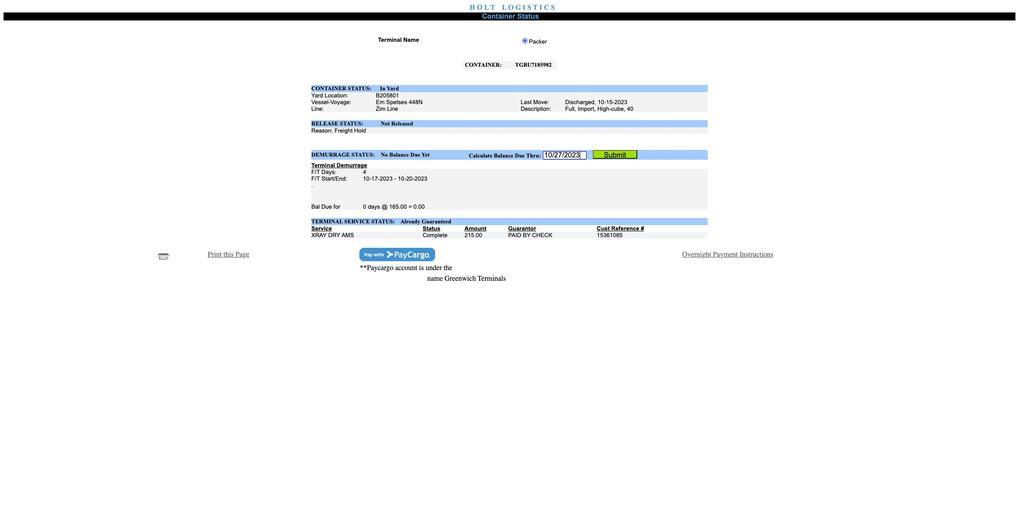 Task type: describe. For each thing, give the bounding box(es) containing it.
for
[[334, 204, 340, 210]]

thru:
[[526, 152, 541, 159]]

ams
[[342, 232, 354, 239]]

f/t days:
[[311, 169, 336, 176]]

discharged,
[[565, 99, 596, 106]]

calculate
[[469, 152, 493, 159]]

spetses
[[386, 99, 407, 106]]

reason:
[[311, 127, 333, 134]]

instructions
[[740, 251, 774, 259]]

service
[[344, 218, 370, 225]]

1 horizontal spatial 10-
[[398, 176, 406, 182]]

t    l
[[490, 4, 507, 11]]

xray
[[311, 232, 327, 239]]

0 days @ 165.00 = 0.00
[[363, 204, 425, 210]]

terminal name
[[378, 37, 419, 43]]

165.00
[[389, 204, 407, 210]]

1 i from the left
[[523, 4, 526, 11]]

17-
[[372, 176, 380, 182]]

.
[[311, 182, 313, 189]]

40
[[627, 106, 634, 112]]

release
[[311, 120, 338, 127]]

f/t start/end:
[[311, 176, 347, 182]]

payment
[[713, 251, 738, 259]]

terminal service status:      already guaranteed
[[311, 218, 451, 225]]

terminal demurrage
[[311, 162, 367, 169]]

container status:      in yard
[[311, 85, 399, 92]]

hold
[[354, 127, 366, 134]]

15361085
[[597, 232, 623, 239]]

0 horizontal spatial due
[[321, 204, 332, 210]]

f/t for f/t start/end:
[[311, 176, 320, 182]]

2 s from the left
[[551, 4, 555, 11]]

the
[[444, 264, 453, 272]]

freight
[[335, 127, 353, 134]]

xray dry ams
[[311, 232, 354, 239]]

cust reference #
[[597, 225, 644, 232]]

10-17-2023  -  10-20-2023
[[363, 176, 428, 182]]

release status:            not released reason: freight hold
[[311, 120, 413, 134]]

print
[[208, 251, 222, 259]]

0.00
[[414, 204, 425, 210]]

last move:
[[521, 99, 549, 106]]

container:
[[465, 61, 502, 68]]

-
[[394, 176, 396, 182]]

overnight payment instructions link
[[683, 251, 774, 259]]

1 vertical spatial yard
[[311, 92, 323, 99]]

service
[[311, 225, 332, 232]]

2 i from the left
[[540, 4, 542, 11]]

container
[[311, 85, 346, 92]]

container
[[482, 12, 515, 20]]

#
[[641, 225, 644, 232]]

status inside h          o l t    l o g i s t i c s container          status
[[517, 12, 539, 20]]

no
[[381, 151, 388, 158]]

days
[[368, 204, 380, 210]]

h
[[470, 4, 475, 11]]

cust
[[597, 225, 610, 232]]

2 horizontal spatial 10-
[[598, 99, 606, 106]]

full,
[[565, 106, 576, 112]]

bal
[[311, 204, 320, 210]]

0 horizontal spatial status
[[423, 225, 441, 232]]

1 horizontal spatial due
[[410, 151, 420, 158]]

l
[[484, 4, 489, 11]]

this
[[224, 251, 234, 259]]

by
[[523, 232, 531, 239]]

complete
[[423, 232, 448, 239]]

0 vertical spatial yard
[[387, 85, 399, 92]]

description:
[[521, 106, 551, 112]]

paid by check
[[508, 232, 553, 239]]

2 horizontal spatial due
[[515, 152, 525, 159]]

1 o from the left
[[477, 4, 483, 11]]

h          o l t    l o g i s t i c s container          status
[[470, 4, 555, 20]]

guaranteed
[[422, 218, 451, 225]]

demurrage status:       no balance due yet
[[311, 151, 430, 158]]

t
[[533, 4, 538, 11]]

calculate balance due thru:
[[469, 152, 543, 159]]

overnight
[[683, 251, 711, 259]]

4
[[363, 169, 366, 176]]



Task type: vqa. For each thing, say whether or not it's contained in the screenshot.
the bottommost the Terminal
yes



Task type: locate. For each thing, give the bounding box(es) containing it.
released
[[391, 120, 413, 127]]

0 horizontal spatial i
[[523, 4, 526, 11]]

full, import, high-cube, 40
[[565, 106, 634, 112]]

greenwich
[[445, 275, 476, 283]]

guarantor
[[508, 225, 536, 232]]

yard
[[387, 85, 399, 92], [311, 92, 323, 99]]

1 s from the left
[[528, 4, 531, 11]]

o
[[477, 4, 483, 11], [508, 4, 514, 11]]

1 vertical spatial status
[[423, 225, 441, 232]]

0 horizontal spatial yard
[[311, 92, 323, 99]]

0 horizontal spatial o
[[477, 4, 483, 11]]

20-
[[406, 176, 415, 182]]

0 horizontal spatial 10-
[[363, 176, 372, 182]]

due left thru:
[[515, 152, 525, 159]]

b205801
[[376, 92, 399, 99]]

2023 right high-
[[615, 99, 628, 106]]

print this page link
[[208, 251, 249, 259]]

due
[[410, 151, 420, 158], [515, 152, 525, 159], [321, 204, 332, 210]]

last
[[521, 99, 532, 106]]

location:
[[325, 92, 348, 99]]

i right t at the top of the page
[[540, 4, 542, 11]]

1 horizontal spatial 2023
[[415, 176, 428, 182]]

high-
[[598, 106, 611, 112]]

balance right no
[[389, 151, 409, 158]]

10- right import,
[[598, 99, 606, 106]]

discharged, 10-15-2023
[[565, 99, 628, 106]]

1 horizontal spatial balance
[[494, 152, 514, 159]]

balance right calculate
[[494, 152, 514, 159]]

name
[[403, 37, 419, 43]]

overnight payment instructions
[[683, 251, 774, 259]]

10- down the demurrage
[[363, 176, 372, 182]]

None radio
[[522, 38, 528, 44]]

2023 down yet
[[415, 176, 428, 182]]

s left t at the top of the page
[[528, 4, 531, 11]]

**paycargo account is under the name greenwich terminals
[[360, 264, 506, 283]]

None submit
[[593, 150, 638, 159]]

account
[[395, 264, 417, 272]]

page
[[236, 251, 249, 259]]

1 f/t from the top
[[311, 169, 320, 176]]

amount
[[465, 225, 487, 232]]

start/end:
[[322, 176, 347, 182]]

vessel-voyage:
[[311, 99, 351, 106]]

1 vertical spatial terminal
[[311, 162, 335, 169]]

name
[[428, 275, 443, 283]]

days:
[[322, 169, 336, 176]]

demurrage
[[311, 151, 350, 158]]

0 horizontal spatial terminal
[[311, 162, 335, 169]]

due left yet
[[410, 151, 420, 158]]

dry
[[328, 232, 340, 239]]

vessel-
[[311, 99, 330, 106]]

yard up line:
[[311, 92, 323, 99]]

0 horizontal spatial s
[[528, 4, 531, 11]]

demurrage
[[337, 162, 367, 169]]

em spetses 448n
[[376, 99, 423, 106]]

in
[[380, 85, 386, 92]]

status down t at the top of the page
[[517, 12, 539, 20]]

None text field
[[543, 151, 587, 160]]

terminal down the demurrage
[[311, 162, 335, 169]]

215.00
[[465, 232, 482, 239]]

s right c
[[551, 4, 555, 11]]

@
[[382, 204, 388, 210]]

move:
[[533, 99, 549, 106]]

1 horizontal spatial status
[[517, 12, 539, 20]]

1 horizontal spatial terminal
[[378, 37, 402, 43]]

0 horizontal spatial 2023
[[380, 176, 393, 182]]

2023 left -
[[380, 176, 393, 182]]

1 horizontal spatial o
[[508, 4, 514, 11]]

under
[[426, 264, 442, 272]]

0
[[363, 204, 366, 210]]

terminal for terminal name
[[378, 37, 402, 43]]

f/t for f/t days:
[[311, 169, 320, 176]]

terminal
[[311, 218, 343, 225]]

is
[[419, 264, 424, 272]]

terminal for terminal demurrage
[[311, 162, 335, 169]]

line
[[387, 106, 398, 112]]

yet
[[422, 151, 430, 158]]

15-
[[606, 99, 615, 106]]

terminal left name
[[378, 37, 402, 43]]

2 o from the left
[[508, 4, 514, 11]]

yard up b205801 at the left top
[[387, 85, 399, 92]]

o left g
[[508, 4, 514, 11]]

0 vertical spatial status
[[517, 12, 539, 20]]

status down "guaranteed"
[[423, 225, 441, 232]]

**paycargo
[[360, 264, 394, 272]]

1 horizontal spatial s
[[551, 4, 555, 11]]

bal due for
[[311, 204, 340, 210]]

check
[[532, 232, 553, 239]]

10- right -
[[398, 176, 406, 182]]

1 horizontal spatial yard
[[387, 85, 399, 92]]

o left l
[[477, 4, 483, 11]]

10-
[[598, 99, 606, 106], [363, 176, 372, 182], [398, 176, 406, 182]]

em
[[376, 99, 385, 106]]

reference
[[612, 225, 640, 232]]

0 horizontal spatial balance
[[389, 151, 409, 158]]

f/t
[[311, 169, 320, 176], [311, 176, 320, 182]]

i right g
[[523, 4, 526, 11]]

0 vertical spatial terminal
[[378, 37, 402, 43]]

i
[[523, 4, 526, 11], [540, 4, 542, 11]]

zim line
[[376, 106, 398, 112]]

2 horizontal spatial 2023
[[615, 99, 628, 106]]

line:
[[311, 106, 324, 112]]

2023
[[615, 99, 628, 106], [380, 176, 393, 182], [415, 176, 428, 182]]

import,
[[578, 106, 596, 112]]

print this page
[[208, 251, 249, 259]]

yard location:
[[311, 92, 348, 99]]

2 f/t from the top
[[311, 176, 320, 182]]

balance
[[389, 151, 409, 158], [494, 152, 514, 159]]

=
[[409, 204, 412, 210]]

status
[[517, 12, 539, 20], [423, 225, 441, 232]]

cube,
[[611, 106, 626, 112]]

due left for
[[321, 204, 332, 210]]

448n
[[409, 99, 423, 106]]

zim
[[376, 106, 386, 112]]

1 horizontal spatial i
[[540, 4, 542, 11]]

s
[[528, 4, 531, 11], [551, 4, 555, 11]]

terminals
[[478, 275, 506, 283]]

already
[[401, 218, 420, 225]]



